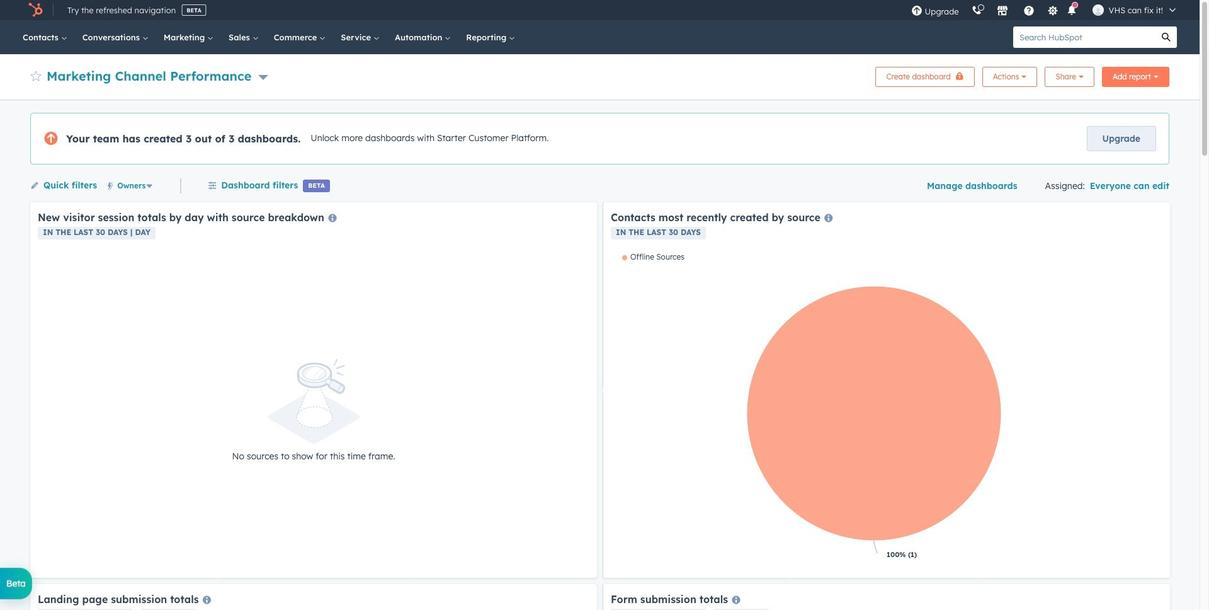 Task type: vqa. For each thing, say whether or not it's contained in the screenshot.
the New visitor session totals by day with source breakdown element
yes



Task type: locate. For each thing, give the bounding box(es) containing it.
banner
[[30, 63, 1170, 87]]

form submission totals element
[[604, 584, 1171, 610]]

landing page submission totals element
[[30, 584, 597, 610]]

jer mill image
[[1093, 4, 1104, 16]]

menu
[[905, 0, 1185, 20]]

marketplaces image
[[997, 6, 1009, 17]]

Search HubSpot search field
[[1014, 26, 1156, 48]]



Task type: describe. For each thing, give the bounding box(es) containing it.
toggle series visibility region
[[623, 252, 685, 262]]

new visitor session totals by day with source breakdown element
[[30, 202, 597, 578]]

interactive chart image
[[611, 252, 1163, 570]]

contacts most recently created by source element
[[604, 202, 1171, 578]]



